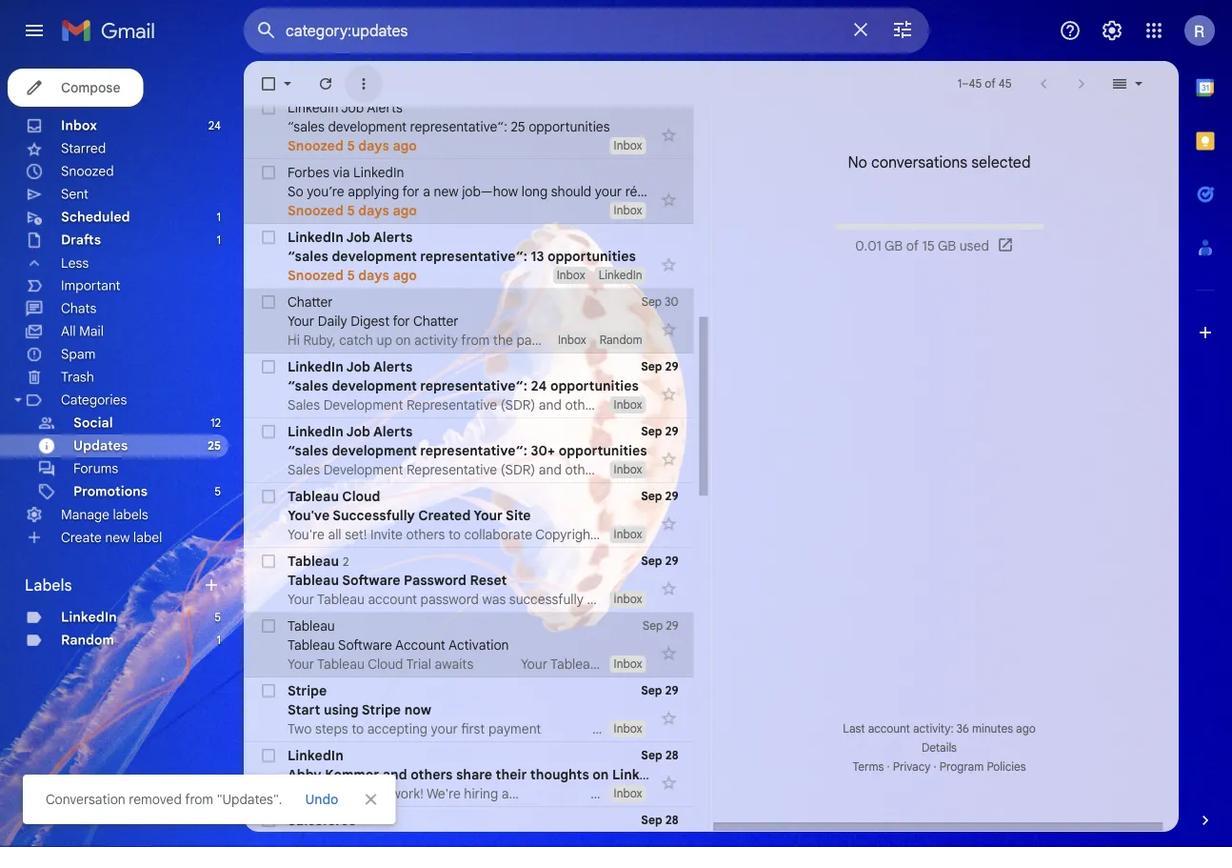 Task type: vqa. For each thing, say whether or not it's contained in the screenshot.
23452 link
no



Task type: describe. For each thing, give the bounding box(es) containing it.
first
[[461, 720, 485, 737]]

46 ͏ from the left
[[673, 785, 676, 802]]

new inside manage labels create new label
[[105, 529, 130, 546]]

58 ͏ from the left
[[714, 785, 717, 802]]

chats link
[[61, 300, 97, 317]]

sep for you've successfully created your site
[[641, 489, 663, 504]]

53 ͏ from the left
[[697, 785, 700, 802]]

15
[[922, 237, 935, 254]]

digest
[[351, 313, 390, 329]]

linkedin inside labels navigation
[[61, 609, 117, 626]]

29 for tableau software password reset
[[666, 554, 679, 568]]

categories
[[61, 392, 127, 408]]

74 ‌ from the left
[[794, 720, 794, 737]]

labels
[[113, 506, 148, 523]]

undo
[[305, 791, 339, 808]]

linkedin up tableau cloud
[[288, 423, 344, 440]]

56 ͏ from the left
[[707, 785, 710, 802]]

13
[[531, 248, 544, 264]]

job for "sales development representative": 24 opportunities
[[346, 358, 371, 375]]

row containing linkedin
[[244, 742, 789, 807]]

32 ͏ from the left
[[625, 785, 628, 802]]

payment
[[489, 720, 542, 737]]

tableau for tableau software password reset
[[288, 572, 339, 588]]

linkedin down you're
[[288, 229, 344, 245]]

"sales for "sales development representative": 24 opportunities
[[288, 377, 329, 394]]

social link
[[73, 414, 113, 431]]

representative": for 30+
[[420, 442, 528, 459]]

chats
[[61, 300, 97, 317]]

sep 29 for tableau software account activation
[[643, 619, 679, 633]]

67 ‌ from the left
[[770, 720, 770, 737]]

1 45 of 45
[[958, 77, 1012, 91]]

54 ‌ from the left
[[726, 720, 726, 737]]

11 ‌ from the left
[[579, 720, 579, 737]]

ago inside "sales development representative": 25 opportunities snoozed 5 days ago
[[393, 137, 417, 154]]

75 ͏ from the left
[[772, 785, 775, 802]]

kommor
[[325, 766, 379, 783]]

a…
[[502, 785, 519, 802]]

all mail
[[61, 323, 104, 340]]

34 ‌ from the left
[[658, 720, 658, 737]]

selected
[[972, 152, 1031, 172]]

linkedin up sep 30
[[599, 268, 643, 283]]

representative": for 13
[[420, 248, 528, 264]]

inbox for "sales development representative": 30+ opportunities
[[614, 463, 643, 477]]

71 ͏ from the left
[[758, 785, 762, 802]]

55 ‌ from the left
[[729, 720, 729, 737]]

25 ͏ from the left
[[601, 785, 605, 802]]

1 gb from the left
[[885, 237, 903, 254]]

linkedin job alerts for "sales development representative": 13 opportunities
[[288, 229, 413, 245]]

inbox for tableau software account activation
[[614, 657, 643, 671]]

tableau for tableau 2
[[288, 552, 339, 569]]

58 ‌ from the left
[[740, 720, 740, 737]]

two
[[288, 720, 312, 737]]

scheduled link
[[61, 209, 130, 225]]

via
[[333, 164, 350, 181]]

66 ͏ from the left
[[741, 785, 745, 802]]

thoughts
[[531, 766, 590, 783]]

sep 29 for you've successfully created your site
[[641, 489, 679, 504]]

3 ‌ from the left
[[552, 720, 552, 737]]

66 ‌ from the left
[[767, 720, 767, 737]]

job for "sales development representative": 13 opportunities
[[346, 229, 371, 245]]

row containing stripe
[[244, 677, 815, 742]]

74 ͏ from the left
[[769, 785, 772, 802]]

from
[[185, 791, 214, 808]]

9 ‌ from the left
[[572, 720, 572, 737]]

33 ‌ from the left
[[654, 720, 654, 737]]

22 ‌ from the left
[[617, 720, 617, 737]]

last account activity: 36 minutes ago details terms · privacy · program policies
[[843, 722, 1036, 774]]

label
[[133, 529, 162, 546]]

your inside so you're applying for a new job—how long should your résumé be? snoozed 5 days ago
[[595, 183, 622, 200]]

"sales for "sales development representative": 30+ opportunities
[[288, 442, 329, 459]]

29 ‌ from the left
[[641, 720, 641, 737]]

random inside labels navigation
[[61, 632, 114, 648]]

80 ‌ from the left
[[815, 720, 815, 737]]

68 ‌ from the left
[[774, 720, 774, 737]]

sent link
[[61, 186, 89, 202]]

random link
[[61, 632, 114, 648]]

31 ͏ from the left
[[622, 785, 625, 802]]

5 inside so you're applying for a new job—how long should your résumé be? snoozed 5 days ago
[[347, 202, 355, 219]]

no
[[848, 152, 867, 172]]

linkedin job alerts for "sales development representative": 25 opportunities
[[288, 99, 403, 116]]

0.01 gb of 15 gb used
[[855, 237, 989, 254]]

42 ‌ from the left
[[685, 720, 685, 737]]

1 ‌ from the left
[[545, 720, 545, 737]]

24 inside labels navigation
[[208, 119, 221, 133]]

25 inside "sales development representative": 25 opportunities snoozed 5 days ago
[[511, 118, 526, 135]]

0 vertical spatial stripe
[[288, 682, 327, 699]]

new inside so you're applying for a new job—how long should your résumé be? snoozed 5 days ago
[[434, 183, 459, 200]]

gmail image
[[61, 11, 165, 50]]

snoozed inside so you're applying for a new job—how long should your résumé be? snoozed 5 days ago
[[288, 202, 344, 219]]

development for "sales development representative": 24 opportunities
[[332, 377, 417, 394]]

drafts link
[[61, 232, 101, 248]]

labels
[[25, 576, 72, 595]]

inbox for start using stripe now
[[614, 722, 643, 736]]

hiring
[[464, 785, 499, 802]]

59 ͏ from the left
[[717, 785, 721, 802]]

trash
[[61, 369, 94, 385]]

snoozed inside "sales development representative": 13 opportunities snoozed 5 days ago
[[288, 267, 344, 283]]

details link
[[922, 741, 957, 755]]

49 ‌ from the left
[[709, 720, 709, 737]]

48 ͏ from the left
[[680, 785, 683, 802]]

23 ͏ from the left
[[594, 785, 598, 802]]

2 45 from the left
[[999, 77, 1012, 91]]

compose button
[[8, 69, 143, 107]]

your inside start using stripe now two steps to accepting your first payment ‌ ‌ ‌ ‌ ‌ ‌ ‌ ‌ ‌ ‌ ‌ ‌ ‌ ‌ ‌ ‌ ‌ ‌ ‌ ‌ ‌ ‌ ‌ ‌ ‌ ‌ ‌ ‌ ‌ ‌ ‌ ‌ ‌ ‌ ‌ ‌ ‌ ‌ ‌ ‌ ‌ ‌ ‌ ‌ ‌ ‌ ‌ ‌ ‌ ‌ ‌ ‌ ‌ ‌ ‌ ‌ ‌ ‌ ‌ ‌ ‌ ‌ ‌ ‌ ‌ ‌ ‌ ‌ ‌ ‌ ‌ ‌ ‌ ‌ ‌ ‌ ‌ ‌ ‌ ‌
[[431, 720, 458, 737]]

61 ‌ from the left
[[750, 720, 750, 737]]

19 ‌ from the left
[[606, 720, 606, 737]]

50 ‌ from the left
[[712, 720, 712, 737]]

linkedin down kommor
[[317, 785, 368, 802]]

linkedin down the refresh icon
[[288, 99, 339, 116]]

51 ‌ from the left
[[716, 720, 716, 737]]

social
[[73, 414, 113, 431]]

sep inside salesforce row
[[642, 813, 663, 828]]

48 ‌ from the left
[[705, 720, 705, 737]]

program policies link
[[940, 760, 1026, 774]]

13 ͏ from the left
[[560, 785, 564, 802]]

starred
[[61, 140, 106, 157]]

5 ‌ from the left
[[559, 720, 559, 737]]

75 ‌ from the left
[[798, 720, 798, 737]]

labels navigation
[[0, 61, 244, 847]]

26 ‌ from the left
[[630, 720, 630, 737]]

software for account
[[338, 637, 392, 653]]

linkedin link
[[61, 609, 117, 626]]

ago inside "sales development representative": 13 opportunities snoozed 5 days ago
[[393, 267, 417, 283]]

40 ‌ from the left
[[678, 720, 678, 737]]

27 ‌ from the left
[[634, 720, 634, 737]]

32 ‌ from the left
[[651, 720, 651, 737]]

16 ‌ from the left
[[596, 720, 596, 737]]

settings image
[[1102, 19, 1124, 42]]

"sales for "sales development representative": 25 opportunities snoozed 5 days ago
[[288, 118, 325, 135]]

labels heading
[[25, 576, 202, 595]]

30 ‌ from the left
[[644, 720, 644, 737]]

40 ͏ from the left
[[652, 785, 656, 802]]

days inside so you're applying for a new job—how long should your résumé be? snoozed 5 days ago
[[359, 202, 390, 219]]

tableau cloud
[[288, 488, 381, 505]]

development for "sales development representative": 25 opportunities snoozed 5 days ago
[[328, 118, 407, 135]]

start using stripe now two steps to accepting your first payment ‌ ‌ ‌ ‌ ‌ ‌ ‌ ‌ ‌ ‌ ‌ ‌ ‌ ‌ ‌ ‌ ‌ ‌ ‌ ‌ ‌ ‌ ‌ ‌ ‌ ‌ ‌ ‌ ‌ ‌ ‌ ‌ ‌ ‌ ‌ ‌ ‌ ‌ ‌ ‌ ‌ ‌ ‌ ‌ ‌ ‌ ‌ ‌ ‌ ‌ ‌ ‌ ‌ ‌ ‌ ‌ ‌ ‌ ‌ ‌ ‌ ‌ ‌ ‌ ‌ ‌ ‌ ‌ ‌ ‌ ‌ ‌ ‌ ‌ ‌ ‌ ‌ ‌ ‌ ‌
[[288, 701, 815, 737]]

52 ͏ from the left
[[693, 785, 697, 802]]

54 ͏ from the left
[[700, 785, 704, 802]]

sep 28 for linkedin
[[642, 748, 679, 763]]

29 ͏ from the left
[[615, 785, 618, 802]]

program
[[940, 760, 984, 774]]

5 inside "sales development representative": 13 opportunities snoozed 5 days ago
[[347, 267, 355, 283]]

47 ͏ from the left
[[676, 785, 680, 802]]

0 horizontal spatial chatter
[[288, 293, 333, 310]]

29 for tableau software account activation
[[666, 619, 679, 633]]

account
[[868, 722, 910, 736]]

16 ͏ from the left
[[570, 785, 574, 802]]

account
[[395, 637, 446, 653]]

inbox inside labels navigation
[[61, 117, 97, 134]]

"sales development representative": 25 opportunities snoozed 5 days ago
[[288, 118, 610, 154]]

hey,
[[288, 785, 314, 802]]

"sales for "sales development representative": 13 opportunities snoozed 5 days ago
[[288, 248, 329, 264]]

salesforce
[[288, 812, 357, 829]]

alerts for "sales development representative": 13 opportunities
[[374, 229, 413, 245]]

promotions
[[73, 483, 148, 500]]

last
[[843, 722, 865, 736]]

25 ‌ from the left
[[627, 720, 627, 737]]

26 ͏ from the left
[[605, 785, 608, 802]]

you've successfully created your site
[[288, 507, 531, 524]]

conversation removed from "updates".
[[46, 791, 282, 808]]

job—how
[[462, 183, 519, 200]]

68 ͏ from the left
[[748, 785, 751, 802]]

applying
[[348, 183, 399, 200]]

salesforce row
[[244, 807, 694, 847]]

opportunities for "sales development representative": 13 opportunities snoozed 5 days ago
[[548, 248, 636, 264]]

42 ͏ from the left
[[659, 785, 663, 802]]

conversations
[[871, 152, 968, 172]]

less
[[61, 255, 89, 271]]

45 ‌ from the left
[[695, 720, 695, 737]]

for for digest
[[393, 313, 410, 329]]

search mail image
[[250, 13, 284, 48]]

alerts for "sales development representative": 24 opportunities
[[374, 358, 413, 375]]

ago inside last account activity: 36 minutes ago details terms · privacy · program policies
[[1016, 722, 1036, 736]]

sep for "sales development representative": 30+ opportunities
[[641, 424, 663, 439]]

accepting
[[367, 720, 428, 737]]

65 ‌ from the left
[[763, 720, 764, 737]]

of for 45
[[986, 77, 996, 91]]

8 ‌ from the left
[[569, 720, 569, 737]]

site
[[506, 507, 531, 524]]

linkedin up abby
[[288, 747, 344, 764]]

Search mail text field
[[286, 21, 839, 40]]

6 ‌ from the left
[[562, 720, 562, 737]]

9 row from the top
[[244, 613, 694, 677]]

so you're applying for a new job—how long should your résumé be? snoozed 5 days ago
[[288, 183, 697, 219]]

more image
[[354, 74, 374, 93]]

sep 29 for "sales development representative": 24 opportunities
[[641, 360, 679, 374]]

36 ͏ from the left
[[639, 785, 642, 802]]

39 ͏ from the left
[[649, 785, 652, 802]]

successfully
[[333, 507, 415, 524]]

updates
[[73, 437, 128, 454]]

reset
[[470, 572, 507, 588]]

résumé
[[626, 183, 671, 200]]

drafts
[[61, 232, 101, 248]]

snoozed inside "sales development representative": 25 opportunities snoozed 5 days ago
[[288, 137, 344, 154]]

37 ‌ from the left
[[668, 720, 668, 737]]

65 ͏ from the left
[[738, 785, 741, 802]]

17 ͏ from the left
[[574, 785, 577, 802]]

13 ‌ from the left
[[586, 720, 586, 737]]

sep for your daily digest for chatter
[[642, 295, 662, 309]]

alert containing conversation removed from "updates".
[[23, 44, 1203, 824]]

you've
[[288, 507, 330, 524]]

76 ͏ from the left
[[775, 785, 779, 802]]

stripe inside start using stripe now two steps to accepting your first payment ‌ ‌ ‌ ‌ ‌ ‌ ‌ ‌ ‌ ‌ ‌ ‌ ‌ ‌ ‌ ‌ ‌ ‌ ‌ ‌ ‌ ‌ ‌ ‌ ‌ ‌ ‌ ‌ ‌ ‌ ‌ ‌ ‌ ‌ ‌ ‌ ‌ ‌ ‌ ‌ ‌ ‌ ‌ ‌ ‌ ‌ ‌ ‌ ‌ ‌ ‌ ‌ ‌ ‌ ‌ ‌ ‌ ‌ ‌ ‌ ‌ ‌ ‌ ‌ ‌ ‌ ‌ ‌ ‌ ‌ ‌ ‌ ‌ ‌ ‌ ‌ ‌ ‌ ‌ ‌
[[362, 701, 401, 718]]

steps
[[315, 720, 348, 737]]

7 ͏ from the left
[[540, 785, 543, 802]]

1 for random
[[217, 633, 221, 647]]

sep 28 for salesforce
[[642, 813, 679, 828]]

63 ͏ from the left
[[731, 785, 734, 802]]

conversation
[[46, 791, 125, 808]]

a
[[423, 183, 431, 200]]

spam
[[61, 346, 96, 363]]

35 ‌ from the left
[[661, 720, 661, 737]]

20 ‌ from the left
[[610, 720, 610, 737]]

forbes via linkedin
[[288, 164, 404, 181]]

0.01
[[855, 237, 881, 254]]

opportunities for "sales development representative": 30+ opportunities
[[559, 442, 648, 459]]

2
[[343, 554, 349, 569]]



Task type: locate. For each thing, give the bounding box(es) containing it.
linkedin right "on"
[[613, 766, 669, 783]]

software down 2
[[342, 572, 401, 588]]

advanced search options image
[[884, 10, 922, 49]]

2 "sales from the top
[[288, 248, 329, 264]]

opportunities for "sales development representative": 25 opportunities snoozed 5 days ago
[[529, 118, 610, 135]]

your left the site
[[474, 507, 503, 524]]

1 vertical spatial your
[[474, 507, 503, 524]]

linkedin job alerts down daily
[[288, 358, 413, 375]]

password
[[404, 572, 467, 588]]

linkedin down daily
[[288, 358, 344, 375]]

0 vertical spatial sep 28
[[642, 748, 679, 763]]

abby kommor and others share their thoughts on linkedin hey, linkedin network! we're hiring a… ͏ ͏ ͏ ͏ ͏ ͏ ͏ ͏ ͏ ͏ ͏ ͏ ͏ ͏ ͏ ͏ ͏ ͏ ͏ ͏ ͏ ͏ ͏ ͏ ͏ ͏ ͏ ͏ ͏ ͏ ͏ ͏ ͏ ͏ ͏ ͏ ͏ ͏ ͏ ͏ ͏ ͏ ͏ ͏ ͏ ͏ ͏ ͏ ͏ ͏ ͏ ͏ ͏ ͏ ͏ ͏ ͏ ͏ ͏ ͏ ͏ ͏ ͏ ͏ ͏ ͏ ͏ ͏ ͏ ͏ ͏ ͏ ͏ ͏ ͏ ͏ ͏ ͏ ͏
[[288, 766, 789, 802]]

details
[[922, 741, 957, 755]]

toggle split pane mode image
[[1111, 74, 1130, 93]]

days for "sales development representative": 13 opportunities snoozed 5 days ago
[[359, 267, 390, 283]]

inbox for "sales development representative": 24 opportunities
[[614, 398, 643, 412]]

1 tableau from the top
[[288, 488, 339, 505]]

linkedin up the applying
[[353, 164, 404, 181]]

random inside row
[[600, 333, 643, 347]]

10 ‌ from the left
[[576, 720, 576, 737]]

forums link
[[73, 460, 118, 477]]

job for "sales development representative": 25 opportunities
[[341, 99, 364, 116]]

main menu image
[[23, 19, 46, 42]]

random down linkedin link
[[61, 632, 114, 648]]

57 ͏ from the left
[[710, 785, 714, 802]]

opportunities right 13
[[548, 248, 636, 264]]

create
[[61, 529, 102, 546]]

None checkbox
[[259, 74, 278, 93], [259, 98, 278, 117], [259, 163, 278, 182], [259, 228, 278, 247], [259, 681, 278, 700], [259, 811, 278, 830], [259, 74, 278, 93], [259, 98, 278, 117], [259, 163, 278, 182], [259, 228, 278, 247], [259, 681, 278, 700], [259, 811, 278, 830]]

1 vertical spatial random
[[61, 632, 114, 648]]

1 vertical spatial sep 28
[[642, 813, 679, 828]]

software left account
[[338, 637, 392, 653]]

days for "sales development representative": 25 opportunities snoozed 5 days ago
[[359, 137, 390, 154]]

representative": down so you're applying for a new job—how long should your résumé be? snoozed 5 days ago
[[420, 248, 528, 264]]

updates link
[[73, 437, 128, 454]]

"sales inside "sales development representative": 25 opportunities snoozed 5 days ago
[[288, 118, 325, 135]]

linkedin up random link
[[61, 609, 117, 626]]

job for "sales development representative": 30+ opportunities
[[346, 423, 371, 440]]

7 row from the top
[[244, 483, 694, 548]]

tableau software password reset
[[288, 572, 507, 588]]

"updates".
[[217, 791, 282, 808]]

· down details at the right of page
[[934, 760, 937, 774]]

"sales up tableau cloud
[[288, 442, 329, 459]]

9 ͏ from the left
[[547, 785, 550, 802]]

18 ‌ from the left
[[603, 720, 603, 737]]

opportunities for "sales development representative": 24 opportunities
[[551, 377, 639, 394]]

less button
[[0, 252, 229, 274]]

undo link
[[298, 782, 346, 817]]

0 horizontal spatial your
[[431, 720, 458, 737]]

1 horizontal spatial of
[[986, 77, 996, 91]]

development inside "sales development representative": 13 opportunities snoozed 5 days ago
[[332, 248, 417, 264]]

23 ‌ from the left
[[620, 720, 620, 737]]

linkedin job alerts up cloud
[[288, 423, 413, 440]]

2 gb from the left
[[938, 237, 956, 254]]

alerts down your daily digest for chatter
[[374, 358, 413, 375]]

linkedin job alerts down the applying
[[288, 229, 413, 245]]

69 ‌ from the left
[[777, 720, 777, 737]]

5 inside "sales development representative": 25 opportunities snoozed 5 days ago
[[347, 137, 355, 154]]

of left the 15
[[906, 237, 919, 254]]

3 ͏ from the left
[[526, 785, 529, 802]]

5 ͏ from the left
[[533, 785, 536, 802]]

for right digest
[[393, 313, 410, 329]]

0 horizontal spatial ·
[[887, 760, 890, 774]]

job down the applying
[[346, 229, 371, 245]]

44 ‌ from the left
[[692, 720, 692, 737]]

2 sep 28 from the top
[[642, 813, 679, 828]]

1 vertical spatial 25
[[208, 439, 221, 453]]

representative": for 25
[[410, 118, 508, 135]]

3 "sales from the top
[[288, 377, 329, 394]]

24
[[208, 119, 221, 133], [531, 377, 547, 394]]

14 ‌ from the left
[[589, 720, 589, 737]]

25
[[511, 118, 526, 135], [208, 439, 221, 453]]

stripe up start
[[288, 682, 327, 699]]

28 inside row
[[666, 748, 679, 763]]

1 horizontal spatial random
[[600, 333, 643, 347]]

8 ͏ from the left
[[543, 785, 547, 802]]

of for gb
[[906, 237, 919, 254]]

72 ‌ from the left
[[787, 720, 787, 737]]

refresh image
[[316, 74, 335, 93]]

1 vertical spatial 28
[[666, 813, 679, 828]]

6 ͏ from the left
[[536, 785, 540, 802]]

41 ͏ from the left
[[656, 785, 659, 802]]

row containing tableau cloud
[[244, 483, 694, 548]]

opportunities inside "sales development representative": 25 opportunities snoozed 5 days ago
[[529, 118, 610, 135]]

30 ͏ from the left
[[618, 785, 622, 802]]

of up selected
[[986, 77, 996, 91]]

development up cloud
[[332, 442, 417, 459]]

days up your daily digest for chatter
[[359, 267, 390, 283]]

development down more icon at left top
[[328, 118, 407, 135]]

inbox link
[[61, 117, 97, 134]]

11 ͏ from the left
[[553, 785, 557, 802]]

development inside "sales development representative": 25 opportunities snoozed 5 days ago
[[328, 118, 407, 135]]

job up cloud
[[346, 423, 371, 440]]

development down the applying
[[332, 248, 417, 264]]

sep 29 for tableau software password reset
[[641, 554, 679, 568]]

development down your daily digest for chatter
[[332, 377, 417, 394]]

snoozed down you're
[[288, 202, 344, 219]]

long
[[522, 183, 548, 200]]

"sales development representative": 13 opportunities snoozed 5 days ago
[[288, 248, 636, 283]]

sent
[[61, 186, 89, 202]]

days up forbes via linkedin
[[359, 137, 390, 154]]

56 ‌ from the left
[[733, 720, 733, 737]]

snoozed link
[[61, 163, 114, 180]]

59 ‌ from the left
[[743, 720, 743, 737]]

alerts for "sales development representative": 25 opportunities
[[367, 99, 403, 116]]

stripe up accepting
[[362, 701, 401, 718]]

representative": up "job—how"
[[410, 118, 508, 135]]

79 ‌ from the left
[[811, 720, 811, 737]]

tableau software account activation
[[288, 637, 509, 653]]

0 vertical spatial new
[[434, 183, 459, 200]]

terms
[[853, 760, 884, 774]]

snoozed up "forbes" on the top of page
[[288, 137, 344, 154]]

we're
[[427, 785, 461, 802]]

tableau
[[288, 488, 339, 505], [288, 552, 339, 569], [288, 572, 339, 588], [288, 617, 335, 634], [288, 637, 335, 653]]

your left first
[[431, 720, 458, 737]]

ago up the applying
[[393, 137, 417, 154]]

0 vertical spatial your
[[595, 183, 622, 200]]

1 vertical spatial your
[[431, 720, 458, 737]]

opportunities up 30+
[[551, 377, 639, 394]]

inbox
[[61, 117, 97, 134], [614, 139, 643, 153], [614, 203, 643, 218], [557, 268, 586, 283], [558, 333, 587, 347], [614, 398, 643, 412], [614, 463, 643, 477], [614, 527, 643, 542], [614, 592, 643, 606], [614, 657, 643, 671], [614, 722, 643, 736], [614, 787, 643, 801]]

30
[[665, 295, 679, 309]]

50 ͏ from the left
[[687, 785, 690, 802]]

ago right minutes
[[1016, 722, 1036, 736]]

1 vertical spatial chatter
[[413, 313, 459, 329]]

"sales down so
[[288, 248, 329, 264]]

2 ͏ from the left
[[523, 785, 526, 802]]

46 ‌ from the left
[[699, 720, 699, 737]]

alerts down more icon at left top
[[367, 99, 403, 116]]

chatter up daily
[[288, 293, 333, 310]]

snoozed up daily
[[288, 267, 344, 283]]

0 vertical spatial software
[[342, 572, 401, 588]]

22 ͏ from the left
[[591, 785, 594, 802]]

77 ͏ from the left
[[779, 785, 782, 802]]

network!
[[371, 785, 424, 802]]

"sales down daily
[[288, 377, 329, 394]]

0 vertical spatial 25
[[511, 118, 526, 135]]

2 tableau from the top
[[288, 552, 339, 569]]

0 horizontal spatial your
[[288, 313, 314, 329]]

be?
[[674, 183, 697, 200]]

tableau for tableau
[[288, 617, 335, 634]]

policies
[[987, 760, 1026, 774]]

sep for tableau software password reset
[[641, 554, 663, 568]]

days inside "sales development representative": 13 opportunities snoozed 5 days ago
[[359, 267, 390, 283]]

trash link
[[61, 369, 94, 385]]

1 vertical spatial of
[[906, 237, 919, 254]]

alerts up cloud
[[374, 423, 413, 440]]

mail
[[79, 323, 104, 340]]

0 horizontal spatial 25
[[208, 439, 221, 453]]

your right "should"
[[595, 183, 622, 200]]

0 vertical spatial days
[[359, 137, 390, 154]]

70 ‌ from the left
[[781, 720, 781, 737]]

others
[[411, 766, 453, 783]]

0 horizontal spatial 45
[[970, 77, 983, 91]]

your left daily
[[288, 313, 314, 329]]

10 row from the top
[[244, 677, 815, 742]]

78 ͏ from the left
[[782, 785, 786, 802]]

your daily digest for chatter
[[288, 313, 459, 329]]

ago inside so you're applying for a new job—how long should your résumé be? snoozed 5 days ago
[[393, 202, 417, 219]]

"sales up "forbes" on the top of page
[[288, 118, 325, 135]]

on
[[593, 766, 609, 783]]

1 horizontal spatial chatter
[[413, 313, 459, 329]]

for inside so you're applying for a new job—how long should your résumé be? snoozed 5 days ago
[[403, 183, 420, 200]]

5 tableau from the top
[[288, 637, 335, 653]]

76 ‌ from the left
[[801, 720, 801, 737]]

1 horizontal spatial your
[[595, 183, 622, 200]]

28 ͏ from the left
[[611, 785, 615, 802]]

38 ‌ from the left
[[671, 720, 671, 737]]

sep 28 inside salesforce row
[[642, 813, 679, 828]]

job
[[341, 99, 364, 116], [346, 229, 371, 245], [346, 358, 371, 375], [346, 423, 371, 440]]

days down the applying
[[359, 202, 390, 219]]

73 ͏ from the left
[[765, 785, 769, 802]]

days
[[359, 137, 390, 154], [359, 202, 390, 219], [359, 267, 390, 283]]

1 horizontal spatial 24
[[531, 377, 547, 394]]

random
[[600, 333, 643, 347], [61, 632, 114, 648]]

1 inside the no conversations selected main content
[[958, 77, 962, 91]]

· right terms
[[887, 760, 890, 774]]

development for "sales development representative": 30+ opportunities
[[332, 442, 417, 459]]

job down more icon at left top
[[341, 99, 364, 116]]

49 ͏ from the left
[[683, 785, 687, 802]]

share
[[456, 766, 493, 783]]

12
[[211, 416, 221, 430]]

18 ͏ from the left
[[577, 785, 581, 802]]

snoozed down starred
[[61, 163, 114, 180]]

2 vertical spatial days
[[359, 267, 390, 283]]

15 ‌ from the left
[[593, 720, 593, 737]]

sep for tableau software account activation
[[643, 619, 663, 633]]

alerts for "sales development representative": 30+ opportunities
[[374, 423, 413, 440]]

29 for "sales development representative": 24 opportunities
[[666, 360, 679, 374]]

sep
[[642, 295, 662, 309], [641, 360, 663, 374], [641, 424, 663, 439], [641, 489, 663, 504], [641, 554, 663, 568], [643, 619, 663, 633], [641, 684, 663, 698], [642, 748, 663, 763], [642, 813, 663, 828]]

0 vertical spatial your
[[288, 313, 314, 329]]

43 ͏ from the left
[[663, 785, 666, 802]]

None search field
[[244, 8, 930, 53]]

53 ‌ from the left
[[723, 720, 723, 737]]

1 sep 28 from the top
[[642, 748, 679, 763]]

36
[[957, 722, 969, 736]]

tableau for tableau cloud
[[288, 488, 339, 505]]

snoozed inside labels navigation
[[61, 163, 114, 180]]

representative": inside "sales development representative": 13 opportunities snoozed 5 days ago
[[420, 248, 528, 264]]

29 for "sales development representative": 30+ opportunities
[[666, 424, 679, 439]]

0 horizontal spatial random
[[61, 632, 114, 648]]

1 vertical spatial days
[[359, 202, 390, 219]]

57 ‌ from the left
[[736, 720, 736, 737]]

25 up long
[[511, 118, 526, 135]]

linkedin
[[288, 99, 339, 116], [353, 164, 404, 181], [288, 229, 344, 245], [599, 268, 643, 283], [288, 358, 344, 375], [288, 423, 344, 440], [61, 609, 117, 626], [288, 747, 344, 764], [613, 766, 669, 783], [317, 785, 368, 802]]

their
[[496, 766, 527, 783]]

inbox for so you're applying for a new job—how long should your résumé be?
[[614, 203, 643, 218]]

no conversations selected main content
[[244, 61, 1180, 847]]

4 "sales from the top
[[288, 442, 329, 459]]

promotions link
[[73, 483, 148, 500]]

opportunities up "should"
[[529, 118, 610, 135]]

row containing forbes via linkedin
[[244, 159, 697, 224]]

privacy
[[893, 760, 931, 774]]

0 vertical spatial of
[[986, 77, 996, 91]]

all
[[61, 323, 76, 340]]

28 inside salesforce row
[[666, 813, 679, 828]]

alert
[[23, 44, 1203, 824]]

1 horizontal spatial gb
[[938, 237, 956, 254]]

28 for linkedin
[[666, 748, 679, 763]]

0 vertical spatial for
[[403, 183, 420, 200]]

2 linkedin job alerts from the top
[[288, 229, 413, 245]]

60 ‌ from the left
[[746, 720, 746, 737]]

create new label link
[[61, 529, 162, 546]]

clear search image
[[842, 10, 880, 49]]

abby
[[288, 766, 322, 783]]

62 ‌ from the left
[[753, 720, 753, 737]]

forbes
[[288, 164, 330, 181]]

4 row from the top
[[244, 289, 694, 354]]

0 horizontal spatial of
[[906, 237, 919, 254]]

"sales development representative": 30+ opportunities
[[288, 442, 648, 459]]

24 ͏ from the left
[[598, 785, 601, 802]]

1 vertical spatial 24
[[531, 377, 547, 394]]

1 for scheduled
[[217, 210, 221, 224]]

3 days from the top
[[359, 267, 390, 283]]

"sales inside "sales development representative": 13 opportunities snoozed 5 days ago
[[288, 248, 329, 264]]

removed
[[129, 791, 182, 808]]

software for password
[[342, 572, 401, 588]]

24 inside row
[[531, 377, 547, 394]]

1 horizontal spatial your
[[474, 507, 503, 524]]

1 horizontal spatial 45
[[999, 77, 1012, 91]]

tableau for tableau software account activation
[[288, 637, 335, 653]]

should
[[551, 183, 592, 200]]

1 horizontal spatial 25
[[511, 118, 526, 135]]

using
[[324, 701, 359, 718]]

gb right the 0.01
[[885, 237, 903, 254]]

sep for "sales development representative": 24 opportunities
[[641, 360, 663, 374]]

of
[[986, 77, 996, 91], [906, 237, 919, 254]]

opportunities right 30+
[[559, 442, 648, 459]]

spam link
[[61, 346, 96, 363]]

45 ͏ from the left
[[669, 785, 673, 802]]

representative": up the "sales development representative": 30+ opportunities
[[420, 377, 528, 394]]

tab list
[[1180, 61, 1233, 778]]

representative": for 24
[[420, 377, 528, 394]]

forums
[[73, 460, 118, 477]]

4 ͏ from the left
[[529, 785, 533, 802]]

12 ͏ from the left
[[557, 785, 560, 802]]

30+
[[531, 442, 556, 459]]

29 for you've successfully created your site
[[666, 489, 679, 504]]

1 · from the left
[[887, 760, 890, 774]]

representative": inside "sales development representative": 25 opportunities snoozed 5 days ago
[[410, 118, 508, 135]]

ago up your daily digest for chatter
[[393, 267, 417, 283]]

row
[[244, 94, 694, 159], [244, 159, 697, 224], [244, 224, 694, 289], [244, 289, 694, 354], [244, 354, 694, 418], [244, 418, 694, 483], [244, 483, 694, 548], [244, 548, 694, 613], [244, 613, 694, 677], [244, 677, 815, 742], [244, 742, 789, 807]]

0 horizontal spatial stripe
[[288, 682, 327, 699]]

development for "sales development representative": 13 opportunities snoozed 5 days ago
[[332, 248, 417, 264]]

34 ͏ from the left
[[632, 785, 635, 802]]

6 row from the top
[[244, 418, 694, 483]]

random down sep 30
[[600, 333, 643, 347]]

now
[[405, 701, 432, 718]]

1 horizontal spatial ·
[[934, 760, 937, 774]]

1 ͏ from the left
[[519, 785, 523, 802]]

0 vertical spatial 24
[[208, 119, 221, 133]]

starred link
[[61, 140, 106, 157]]

8 row from the top
[[244, 548, 694, 613]]

1 vertical spatial new
[[105, 529, 130, 546]]

days inside "sales development representative": 25 opportunities snoozed 5 days ago
[[359, 137, 390, 154]]

linkedin job alerts for "sales development representative": 24 opportunities
[[288, 358, 413, 375]]

0 horizontal spatial new
[[105, 529, 130, 546]]

inbox for abby kommor and others share their thoughts on linkedin
[[614, 787, 643, 801]]

and
[[383, 766, 407, 783]]

inbox for "sales development representative": 25 opportunities
[[614, 139, 643, 153]]

linkedin job alerts down more icon at left top
[[288, 99, 403, 116]]

10 ͏ from the left
[[550, 785, 553, 802]]

͏
[[519, 785, 523, 802], [523, 785, 526, 802], [526, 785, 529, 802], [529, 785, 533, 802], [533, 785, 536, 802], [536, 785, 540, 802], [540, 785, 543, 802], [543, 785, 547, 802], [547, 785, 550, 802], [550, 785, 553, 802], [553, 785, 557, 802], [557, 785, 560, 802], [560, 785, 564, 802], [564, 785, 567, 802], [567, 785, 570, 802], [570, 785, 574, 802], [574, 785, 577, 802], [577, 785, 581, 802], [581, 785, 584, 802], [584, 785, 588, 802], [588, 785, 591, 802], [591, 785, 594, 802], [594, 785, 598, 802], [598, 785, 601, 802], [601, 785, 605, 802], [605, 785, 608, 802], [608, 785, 611, 802], [611, 785, 615, 802], [615, 785, 618, 802], [618, 785, 622, 802], [622, 785, 625, 802], [625, 785, 628, 802], [628, 785, 632, 802], [632, 785, 635, 802], [635, 785, 639, 802], [639, 785, 642, 802], [642, 785, 646, 802], [646, 785, 649, 802], [649, 785, 652, 802], [652, 785, 656, 802], [656, 785, 659, 802], [659, 785, 663, 802], [663, 785, 666, 802], [666, 785, 669, 802], [669, 785, 673, 802], [673, 785, 676, 802], [676, 785, 680, 802], [680, 785, 683, 802], [683, 785, 687, 802], [687, 785, 690, 802], [690, 785, 693, 802], [693, 785, 697, 802], [697, 785, 700, 802], [700, 785, 704, 802], [704, 785, 707, 802], [707, 785, 710, 802], [710, 785, 714, 802], [714, 785, 717, 802], [717, 785, 721, 802], [721, 785, 724, 802], [724, 785, 728, 802], [728, 785, 731, 802], [731, 785, 734, 802], [734, 785, 738, 802], [738, 785, 741, 802], [741, 785, 745, 802], [745, 785, 748, 802], [748, 785, 751, 802], [751, 785, 755, 802], [755, 785, 758, 802], [758, 785, 762, 802], [762, 785, 765, 802], [765, 785, 769, 802], [769, 785, 772, 802], [772, 785, 775, 802], [775, 785, 779, 802], [779, 785, 782, 802], [782, 785, 786, 802], [786, 785, 789, 802]]

representative": down "sales development representative": 24 opportunities
[[420, 442, 528, 459]]

follow link to manage storage image
[[997, 236, 1016, 255]]

77 ‌ from the left
[[804, 720, 804, 737]]

support image
[[1060, 19, 1082, 42]]

1 28 from the top
[[666, 748, 679, 763]]

inbox for you've successfully created your site
[[614, 527, 643, 542]]

manage labels create new label
[[61, 506, 162, 546]]

sep 28 inside row
[[642, 748, 679, 763]]

1 vertical spatial for
[[393, 313, 410, 329]]

25 down 12
[[208, 439, 221, 453]]

sep 30
[[642, 295, 679, 309]]

daily
[[318, 313, 348, 329]]

0 vertical spatial random
[[600, 333, 643, 347]]

for left a
[[403, 183, 420, 200]]

2 ‌ from the left
[[548, 720, 548, 737]]

1 row from the top
[[244, 94, 694, 159]]

linkedin job alerts for "sales development representative": 30+ opportunities
[[288, 423, 413, 440]]

31 ‌ from the left
[[647, 720, 647, 737]]

chatter down "sales development representative": 13 opportunities snoozed 5 days ago
[[413, 313, 459, 329]]

73 ‌ from the left
[[791, 720, 791, 737]]

79 ͏ from the left
[[786, 785, 789, 802]]

to
[[352, 720, 364, 737]]

important
[[61, 277, 121, 294]]

new down manage labels link
[[105, 529, 130, 546]]

created
[[418, 507, 471, 524]]

alerts down the applying
[[374, 229, 413, 245]]

inbox for tableau software password reset
[[614, 592, 643, 606]]

your
[[595, 183, 622, 200], [431, 720, 458, 737]]

1 horizontal spatial stripe
[[362, 701, 401, 718]]

1 vertical spatial stripe
[[362, 701, 401, 718]]

0 horizontal spatial gb
[[885, 237, 903, 254]]

ago
[[393, 137, 417, 154], [393, 202, 417, 219], [393, 267, 417, 283], [1016, 722, 1036, 736]]

27 ͏ from the left
[[608, 785, 611, 802]]

categories link
[[61, 392, 127, 408]]

important link
[[61, 277, 121, 294]]

opportunities inside "sales development representative": 13 opportunities snoozed 5 days ago
[[548, 248, 636, 264]]

for for applying
[[403, 183, 420, 200]]

0 vertical spatial 28
[[666, 748, 679, 763]]

12 ‌ from the left
[[583, 720, 583, 737]]

None checkbox
[[259, 293, 278, 312], [259, 357, 278, 376], [259, 422, 278, 441], [259, 487, 278, 506], [259, 552, 278, 571], [259, 616, 278, 636], [259, 746, 278, 765], [259, 293, 278, 312], [259, 357, 278, 376], [259, 422, 278, 441], [259, 487, 278, 506], [259, 552, 278, 571], [259, 616, 278, 636], [259, 746, 278, 765]]

51 ͏ from the left
[[690, 785, 693, 802]]

for
[[403, 183, 420, 200], [393, 313, 410, 329]]

sep 29 for "sales development representative": 30+ opportunities
[[641, 424, 679, 439]]

28 for salesforce
[[666, 813, 679, 828]]

activation
[[449, 637, 509, 653]]

new right a
[[434, 183, 459, 200]]

0 horizontal spatial 24
[[208, 119, 221, 133]]

gb right the 15
[[938, 237, 956, 254]]

1 for drafts
[[217, 233, 221, 247]]

job down digest
[[346, 358, 371, 375]]

‌
[[545, 720, 545, 737], [548, 720, 548, 737], [552, 720, 552, 737], [555, 720, 555, 737], [559, 720, 559, 737], [562, 720, 562, 737], [565, 720, 565, 737], [569, 720, 569, 737], [572, 720, 572, 737], [576, 720, 576, 737], [579, 720, 579, 737], [583, 720, 583, 737], [586, 720, 586, 737], [589, 720, 589, 737], [593, 720, 593, 737], [596, 720, 596, 737], [600, 720, 600, 737], [603, 720, 603, 737], [606, 720, 606, 737], [610, 720, 610, 737], [613, 720, 613, 737], [617, 720, 617, 737], [620, 720, 620, 737], [623, 720, 623, 737], [627, 720, 627, 737], [630, 720, 630, 737], [634, 720, 634, 737], [637, 720, 637, 737], [641, 720, 641, 737], [644, 720, 644, 737], [647, 720, 647, 737], [651, 720, 651, 737], [654, 720, 654, 737], [658, 720, 658, 737], [661, 720, 661, 737], [664, 720, 664, 737], [668, 720, 668, 737], [671, 720, 671, 737], [675, 720, 675, 737], [678, 720, 678, 737], [682, 720, 682, 737], [685, 720, 685, 737], [688, 720, 688, 737], [692, 720, 692, 737], [695, 720, 695, 737], [699, 720, 699, 737], [702, 720, 702, 737], [705, 720, 705, 737], [709, 720, 709, 737], [712, 720, 712, 737], [716, 720, 716, 737], [719, 720, 719, 737], [723, 720, 723, 737], [726, 720, 726, 737], [729, 720, 729, 737], [733, 720, 733, 737], [736, 720, 736, 737], [740, 720, 740, 737], [743, 720, 743, 737], [746, 720, 746, 737], [750, 720, 750, 737], [753, 720, 753, 737], [757, 720, 757, 737], [760, 720, 760, 737], [763, 720, 764, 737], [767, 720, 767, 737], [770, 720, 770, 737], [774, 720, 774, 737], [777, 720, 777, 737], [781, 720, 781, 737], [784, 720, 784, 737], [787, 720, 787, 737], [791, 720, 791, 737], [794, 720, 794, 737], [798, 720, 798, 737], [801, 720, 801, 737], [804, 720, 804, 737], [808, 720, 808, 737], [811, 720, 811, 737], [815, 720, 815, 737]]

privacy link
[[893, 760, 931, 774]]

2 28 from the top
[[666, 813, 679, 828]]

1 vertical spatial software
[[338, 637, 392, 653]]

0 vertical spatial chatter
[[288, 293, 333, 310]]

row containing chatter
[[244, 289, 694, 354]]

25 inside labels navigation
[[208, 439, 221, 453]]

ago down the applying
[[393, 202, 417, 219]]

terms link
[[853, 760, 884, 774]]

41 ‌ from the left
[[682, 720, 682, 737]]

1 horizontal spatial new
[[434, 183, 459, 200]]



